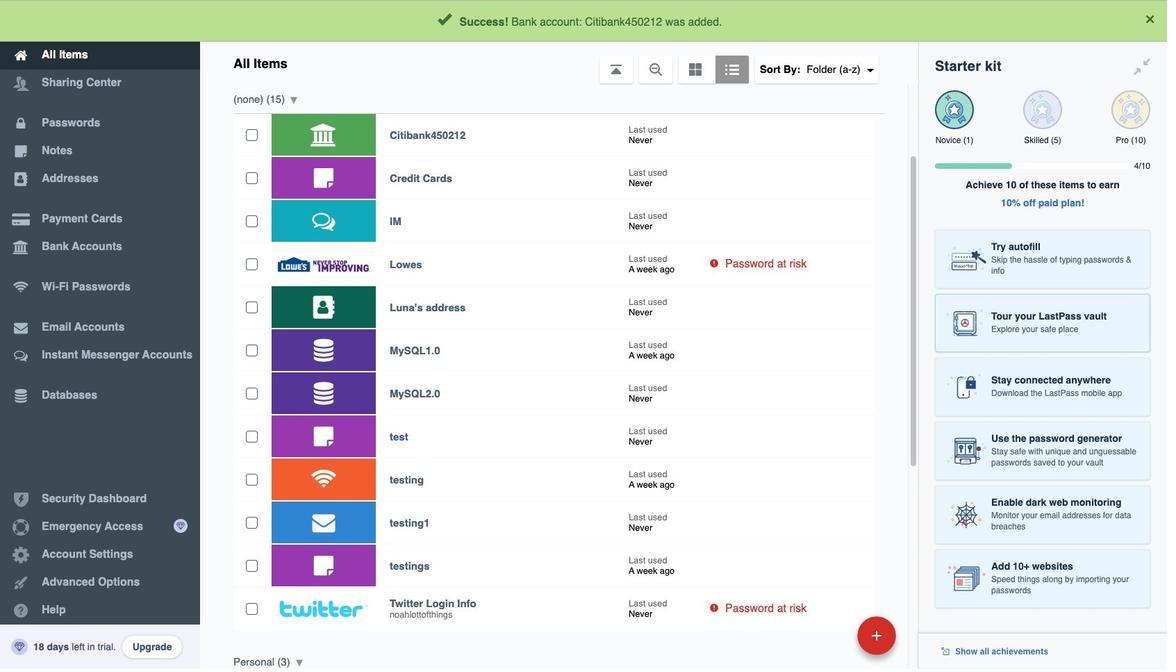 Task type: locate. For each thing, give the bounding box(es) containing it.
new item element
[[762, 616, 901, 655]]

alert
[[0, 0, 1167, 42]]



Task type: vqa. For each thing, say whether or not it's contained in the screenshot.
New item navigation
yes



Task type: describe. For each thing, give the bounding box(es) containing it.
Search search field
[[335, 6, 890, 36]]

main navigation navigation
[[0, 0, 200, 669]]

new item navigation
[[762, 612, 905, 669]]

search my vault text field
[[335, 6, 890, 36]]

vault options navigation
[[200, 42, 919, 83]]



